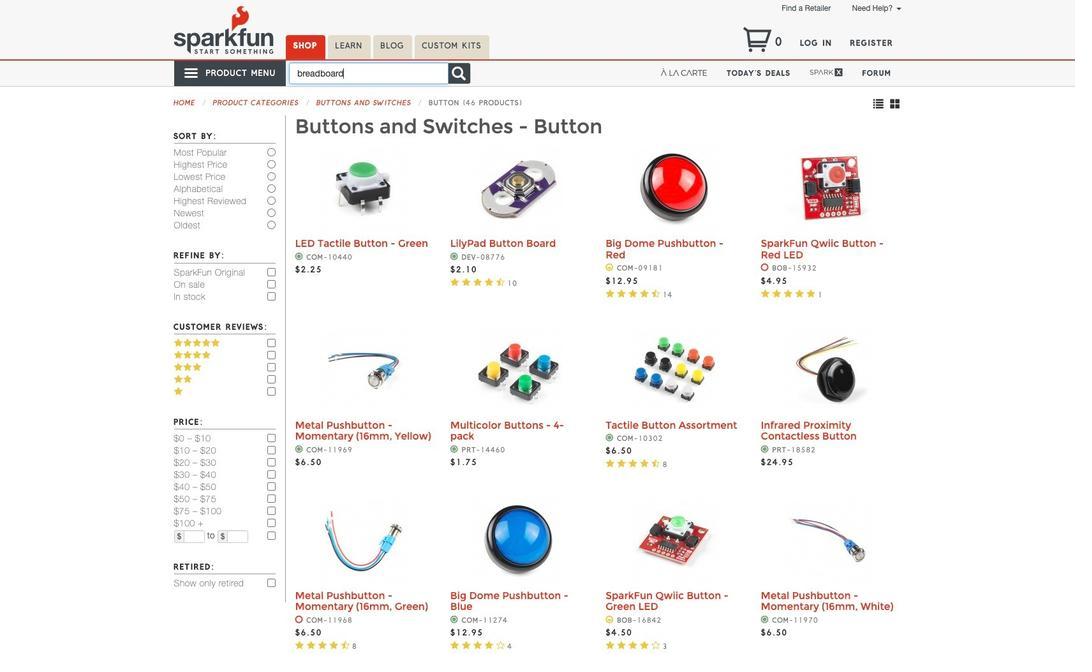 Task type: describe. For each thing, give the bounding box(es) containing it.
find products, tutorials, etc... text field
[[289, 63, 448, 84]]

star half image for the tactile button assortment image
[[651, 459, 660, 468]]

metal pushbutton - momentary (16mm, yellow) image
[[319, 326, 408, 415]]

star half image for the big dome pushbutton - red image
[[651, 289, 660, 298]]

star half image
[[341, 641, 350, 649]]

metal pushbutton - momentary (16mm, green) image
[[319, 496, 408, 585]]

hamburger image
[[183, 65, 200, 81]]

star half image for lilypad button board image
[[496, 278, 505, 286]]

in stock image for big dome pushbutton - blue image
[[450, 616, 459, 623]]



Task type: vqa. For each thing, say whether or not it's contained in the screenshot.
'Versions'
no



Task type: locate. For each thing, give the bounding box(es) containing it.
out of stock image for metal pushbutton - momentary (16mm, green) image
[[295, 616, 304, 623]]

out of stock image
[[761, 264, 769, 271], [295, 616, 304, 623]]

out of stock image for "sparkfun qwiic button - red led" image
[[761, 264, 769, 271]]

in stock image for infrared proximity contactless button image
[[761, 445, 769, 453]]

multicolor buttons - 4-pack image
[[474, 326, 564, 415]]

star full image
[[462, 278, 471, 286], [473, 278, 482, 286], [628, 289, 637, 298], [640, 289, 649, 298], [784, 289, 793, 298], [807, 289, 816, 298], [174, 338, 183, 347], [183, 338, 192, 347], [192, 338, 202, 347], [211, 338, 220, 347], [628, 459, 637, 468], [640, 459, 649, 468], [295, 641, 304, 649], [307, 641, 315, 649], [329, 641, 338, 649], [628, 641, 637, 649], [640, 641, 649, 649]]

star empty image
[[651, 641, 660, 649]]

in stock image for multicolor buttons - 4-pack image
[[450, 445, 459, 453]]

star full image
[[450, 278, 459, 286], [485, 278, 494, 286], [606, 289, 615, 298], [617, 289, 626, 298], [761, 289, 770, 298], [772, 289, 781, 298], [795, 289, 804, 298], [202, 338, 211, 347], [174, 350, 183, 359], [183, 350, 192, 359], [192, 350, 202, 359], [202, 350, 211, 359], [174, 362, 183, 371], [183, 362, 192, 371], [192, 362, 202, 371], [174, 375, 183, 383], [183, 375, 192, 383], [174, 387, 183, 396], [606, 459, 615, 468], [617, 459, 626, 468], [318, 641, 327, 649], [450, 641, 459, 649], [462, 641, 471, 649], [473, 641, 482, 649], [485, 641, 494, 649], [606, 641, 615, 649], [617, 641, 626, 649]]

in stock image
[[450, 253, 459, 260], [450, 616, 459, 623], [761, 616, 769, 623]]

0 vertical spatial out of stock image
[[761, 264, 769, 271]]

1 vertical spatial out of stock image
[[295, 616, 304, 623]]

in stock image for the tactile button assortment image
[[606, 434, 614, 442]]

23 available image
[[606, 264, 614, 271]]

star half image
[[496, 278, 505, 286], [651, 289, 660, 298], [651, 459, 660, 468]]

None radio
[[267, 185, 275, 193], [267, 221, 275, 229], [267, 185, 275, 193], [267, 221, 275, 229]]

0 horizontal spatial out of stock image
[[295, 616, 304, 623]]

grid view image
[[888, 99, 901, 109]]

big dome pushbutton - red image
[[630, 144, 719, 234]]

led tactile button - green image
[[319, 144, 408, 234]]

in stock image for metal pushbutton - momentary (16mm, yellow) image
[[295, 445, 304, 453]]

None checkbox
[[267, 292, 275, 300], [267, 351, 275, 359], [267, 363, 275, 371], [267, 375, 275, 383], [267, 387, 275, 396], [267, 434, 275, 442], [267, 446, 275, 455], [267, 483, 275, 491], [267, 495, 275, 503], [267, 531, 275, 540], [267, 292, 275, 300], [267, 351, 275, 359], [267, 363, 275, 371], [267, 375, 275, 383], [267, 387, 275, 396], [267, 434, 275, 442], [267, 446, 275, 455], [267, 483, 275, 491], [267, 495, 275, 503], [267, 531, 275, 540]]

tactile button assortment image
[[630, 326, 719, 415]]

1 vertical spatial star half image
[[651, 289, 660, 298]]

in stock image for lilypad button board image
[[450, 253, 459, 260]]

lilypad button board image
[[474, 144, 564, 234]]

list view image
[[871, 99, 884, 109]]

1 horizontal spatial out of stock image
[[761, 264, 769, 271]]

in stock image for led tactile button - green image
[[295, 253, 304, 260]]

2 vertical spatial star half image
[[651, 459, 660, 468]]

sparkfun qwiic button - green led image
[[630, 496, 719, 585]]

metal pushbutton - momentary (16mm, white) image
[[785, 496, 874, 585]]

in stock image for metal pushbutton - momentary (16mm, white) 'image'
[[761, 616, 769, 623]]

None text field
[[184, 530, 205, 543], [227, 530, 248, 543], [184, 530, 205, 543], [227, 530, 248, 543]]

None checkbox
[[267, 268, 275, 276], [267, 280, 275, 288], [267, 339, 275, 347], [267, 458, 275, 467], [267, 470, 275, 479], [267, 507, 275, 515], [267, 519, 275, 527], [267, 579, 275, 587], [267, 268, 275, 276], [267, 280, 275, 288], [267, 339, 275, 347], [267, 458, 275, 467], [267, 470, 275, 479], [267, 507, 275, 515], [267, 519, 275, 527], [267, 579, 275, 587]]

24 available image
[[606, 616, 614, 623]]

infrared proximity contactless button image
[[785, 326, 874, 415]]

None radio
[[267, 148, 275, 157], [267, 160, 275, 169], [267, 173, 275, 181], [267, 197, 275, 205], [267, 209, 275, 217], [267, 148, 275, 157], [267, 160, 275, 169], [267, 173, 275, 181], [267, 197, 275, 205], [267, 209, 275, 217]]

sparkfun qwiic button - red led image
[[785, 144, 874, 234]]

0 vertical spatial star half image
[[496, 278, 505, 286]]

in stock image
[[295, 253, 304, 260], [606, 434, 614, 442], [295, 445, 304, 453], [450, 445, 459, 453], [761, 445, 769, 453]]

big dome pushbutton - blue image
[[474, 496, 564, 585]]

star empty image
[[496, 641, 505, 649]]



